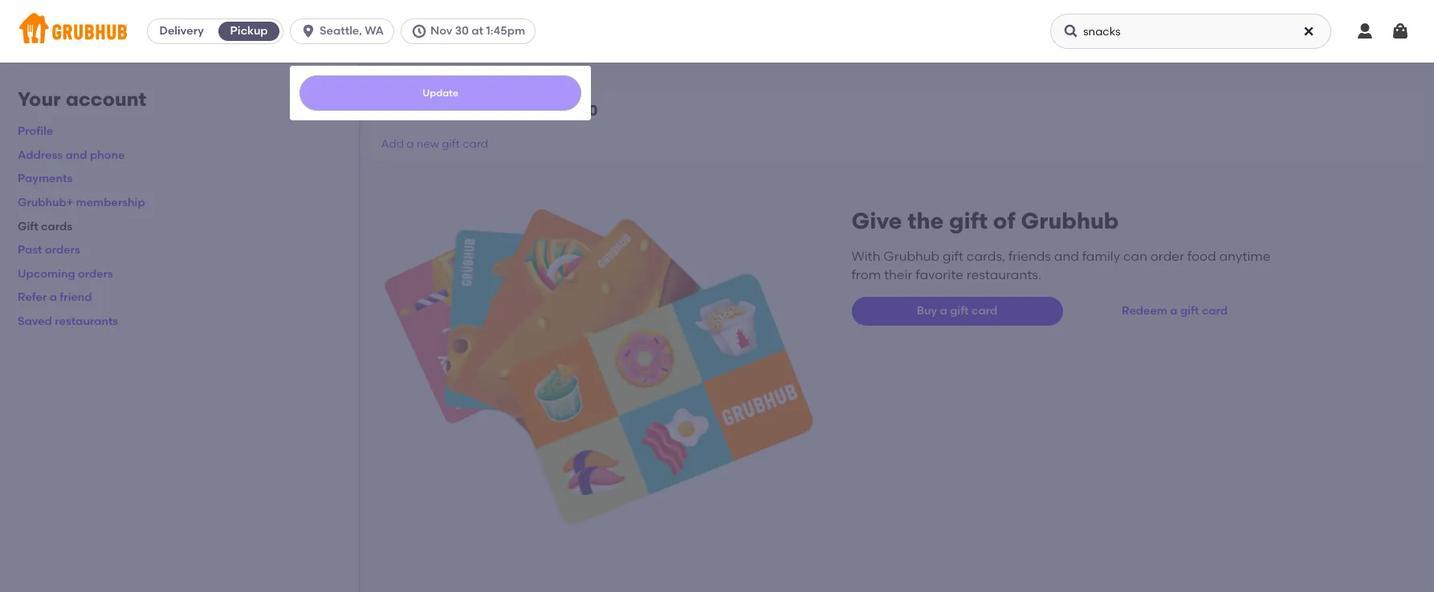 Task type: describe. For each thing, give the bounding box(es) containing it.
cards
[[41, 220, 72, 233]]

with grubhub gift cards, friends and family can order food anytime from their favorite restaurants.
[[852, 249, 1271, 282]]

anytime
[[1219, 249, 1271, 264]]

2 horizontal spatial svg image
[[1391, 22, 1410, 41]]

1 horizontal spatial svg image
[[1302, 25, 1315, 38]]

favorite
[[916, 267, 963, 282]]

add
[[381, 137, 404, 151]]

nov 30 at 1:45pm button
[[401, 18, 542, 44]]

grubhub+ membership link
[[18, 196, 145, 210]]

payments
[[18, 172, 73, 186]]

gift down update at the top of the page
[[422, 101, 447, 120]]

gift cards
[[18, 220, 72, 233]]

upcoming orders
[[18, 267, 113, 281]]

nov
[[430, 24, 452, 38]]

a for redeem
[[1170, 304, 1178, 318]]

update button
[[300, 75, 581, 111]]

grubhub+ membership
[[18, 196, 145, 210]]

their
[[884, 267, 912, 282]]

card down restaurants.
[[971, 304, 997, 318]]

your account
[[18, 88, 146, 111]]

a for add
[[406, 137, 414, 151]]

profile link
[[18, 125, 53, 138]]

0 horizontal spatial and
[[65, 148, 87, 162]]

gift cards link
[[18, 220, 72, 233]]

redeem
[[1122, 304, 1167, 318]]

grubhub+
[[18, 196, 73, 210]]

1:45pm
[[486, 24, 525, 38]]

gift for buy a gift card
[[950, 304, 969, 318]]

balance:
[[489, 101, 554, 120]]

friend
[[60, 291, 92, 305]]

orders for past orders
[[45, 243, 80, 257]]

past orders link
[[18, 243, 80, 257]]

order
[[1150, 249, 1184, 264]]

seattle, wa
[[320, 24, 384, 38]]

profile
[[18, 125, 53, 138]]

refer a friend
[[18, 291, 92, 305]]

address and phone
[[18, 148, 125, 162]]

from
[[852, 267, 881, 282]]

update
[[423, 88, 458, 99]]

seattle, wa button
[[290, 18, 401, 44]]

family
[[1082, 249, 1120, 264]]

gift card image
[[384, 208, 813, 527]]

cards,
[[967, 249, 1005, 264]]

your
[[18, 88, 61, 111]]

refer
[[18, 291, 47, 305]]

wa
[[365, 24, 384, 38]]

0 horizontal spatial svg image
[[1063, 23, 1079, 39]]

pickup
[[230, 24, 268, 38]]

card down total gift card balance: $0.00
[[463, 137, 488, 151]]

gift
[[18, 220, 38, 233]]

the
[[908, 208, 944, 235]]

delivery
[[159, 24, 204, 38]]

restaurants.
[[966, 267, 1041, 282]]

membership
[[76, 196, 145, 210]]

gift for give the gift of grubhub
[[949, 208, 988, 235]]

upcoming
[[18, 267, 75, 281]]

and inside with grubhub gift cards, friends and family can order food anytime from their favorite restaurants.
[[1054, 249, 1079, 264]]

card inside button
[[1202, 304, 1228, 318]]

seattle,
[[320, 24, 362, 38]]

grubhub inside with grubhub gift cards, friends and family can order food anytime from their favorite restaurants.
[[884, 249, 940, 264]]

total
[[381, 101, 418, 120]]

a for refer
[[50, 291, 57, 305]]

past orders
[[18, 243, 80, 257]]

refer a friend link
[[18, 291, 92, 305]]



Task type: vqa. For each thing, say whether or not it's contained in the screenshot.
OZ related to 22 Fl Oz Soda/Iced Tea
no



Task type: locate. For each thing, give the bounding box(es) containing it.
pickup button
[[215, 18, 283, 44]]

redeem a gift card button
[[1115, 297, 1234, 326]]

gift for redeem a gift card
[[1180, 304, 1199, 318]]

0 vertical spatial and
[[65, 148, 87, 162]]

gift inside with grubhub gift cards, friends and family can order food anytime from their favorite restaurants.
[[943, 249, 963, 264]]

0 vertical spatial orders
[[45, 243, 80, 257]]

buy a gift card
[[917, 304, 997, 318]]

0 horizontal spatial grubhub
[[884, 249, 940, 264]]

address
[[18, 148, 63, 162]]

gift for with grubhub gift cards, friends and family can order food anytime from their favorite restaurants.
[[943, 249, 963, 264]]

30
[[455, 24, 469, 38]]

phone
[[90, 148, 125, 162]]

1 horizontal spatial grubhub
[[1021, 208, 1119, 235]]

gift
[[422, 101, 447, 120], [442, 137, 460, 151], [949, 208, 988, 235], [943, 249, 963, 264], [950, 304, 969, 318], [1180, 304, 1199, 318]]

a for buy
[[940, 304, 947, 318]]

svg image for seattle, wa
[[300, 23, 316, 39]]

new
[[417, 137, 439, 151]]

grubhub up with grubhub gift cards, friends and family can order food anytime from their favorite restaurants. on the right top of the page
[[1021, 208, 1119, 235]]

account
[[66, 88, 146, 111]]

gift right new
[[442, 137, 460, 151]]

past
[[18, 243, 42, 257]]

buy
[[917, 304, 937, 318]]

orders up friend
[[78, 267, 113, 281]]

1 vertical spatial and
[[1054, 249, 1079, 264]]

svg image inside "nov 30 at 1:45pm" button
[[411, 23, 427, 39]]

gift left of
[[949, 208, 988, 235]]

with
[[852, 249, 880, 264]]

and left family
[[1054, 249, 1079, 264]]

gift right buy at the bottom
[[950, 304, 969, 318]]

svg image for nov 30 at 1:45pm
[[411, 23, 427, 39]]

nov 30 at 1:45pm
[[430, 24, 525, 38]]

gift up "favorite"
[[943, 249, 963, 264]]

0 vertical spatial grubhub
[[1021, 208, 1119, 235]]

redeem a gift card
[[1122, 304, 1228, 318]]

a right refer
[[50, 291, 57, 305]]

and left phone
[[65, 148, 87, 162]]

delivery button
[[148, 18, 215, 44]]

address and phone link
[[18, 148, 125, 162]]

orders for upcoming orders
[[78, 267, 113, 281]]

restaurants
[[55, 315, 118, 328]]

1 vertical spatial orders
[[78, 267, 113, 281]]

orders up the upcoming orders link
[[45, 243, 80, 257]]

friends
[[1009, 249, 1051, 264]]

saved restaurants
[[18, 315, 118, 328]]

svg image inside seattle, wa button
[[300, 23, 316, 39]]

grubhub
[[1021, 208, 1119, 235], [884, 249, 940, 264]]

gift inside buy a gift card link
[[950, 304, 969, 318]]

upcoming orders link
[[18, 267, 113, 281]]

and
[[65, 148, 87, 162], [1054, 249, 1079, 264]]

a right 'redeem'
[[1170, 304, 1178, 318]]

give the gift of grubhub
[[852, 208, 1119, 235]]

svg image
[[1391, 22, 1410, 41], [300, 23, 316, 39], [411, 23, 427, 39]]

food
[[1187, 249, 1216, 264]]

$0.00
[[557, 101, 598, 120]]

main navigation navigation
[[0, 0, 1434, 593]]

a left new
[[406, 137, 414, 151]]

svg image
[[1063, 23, 1079, 39], [1302, 25, 1315, 38]]

saved
[[18, 315, 52, 328]]

at
[[472, 24, 483, 38]]

1 horizontal spatial svg image
[[411, 23, 427, 39]]

1 vertical spatial grubhub
[[884, 249, 940, 264]]

a inside button
[[1170, 304, 1178, 318]]

card
[[451, 101, 485, 120], [463, 137, 488, 151], [971, 304, 997, 318], [1202, 304, 1228, 318]]

give
[[852, 208, 902, 235]]

grubhub up their
[[884, 249, 940, 264]]

card down update at the top of the page
[[451, 101, 485, 120]]

0 horizontal spatial svg image
[[300, 23, 316, 39]]

payments link
[[18, 172, 73, 186]]

can
[[1123, 249, 1147, 264]]

orders
[[45, 243, 80, 257], [78, 267, 113, 281]]

add a new gift card
[[381, 137, 488, 151]]

saved restaurants link
[[18, 315, 118, 328]]

a
[[406, 137, 414, 151], [50, 291, 57, 305], [940, 304, 947, 318], [1170, 304, 1178, 318]]

a right buy at the bottom
[[940, 304, 947, 318]]

total gift card balance: $0.00
[[381, 101, 598, 120]]

gift inside "redeem a gift card" button
[[1180, 304, 1199, 318]]

of
[[993, 208, 1015, 235]]

buy a gift card link
[[852, 297, 1063, 326]]

card down food at the top of page
[[1202, 304, 1228, 318]]

gift right 'redeem'
[[1180, 304, 1199, 318]]

1 horizontal spatial and
[[1054, 249, 1079, 264]]



